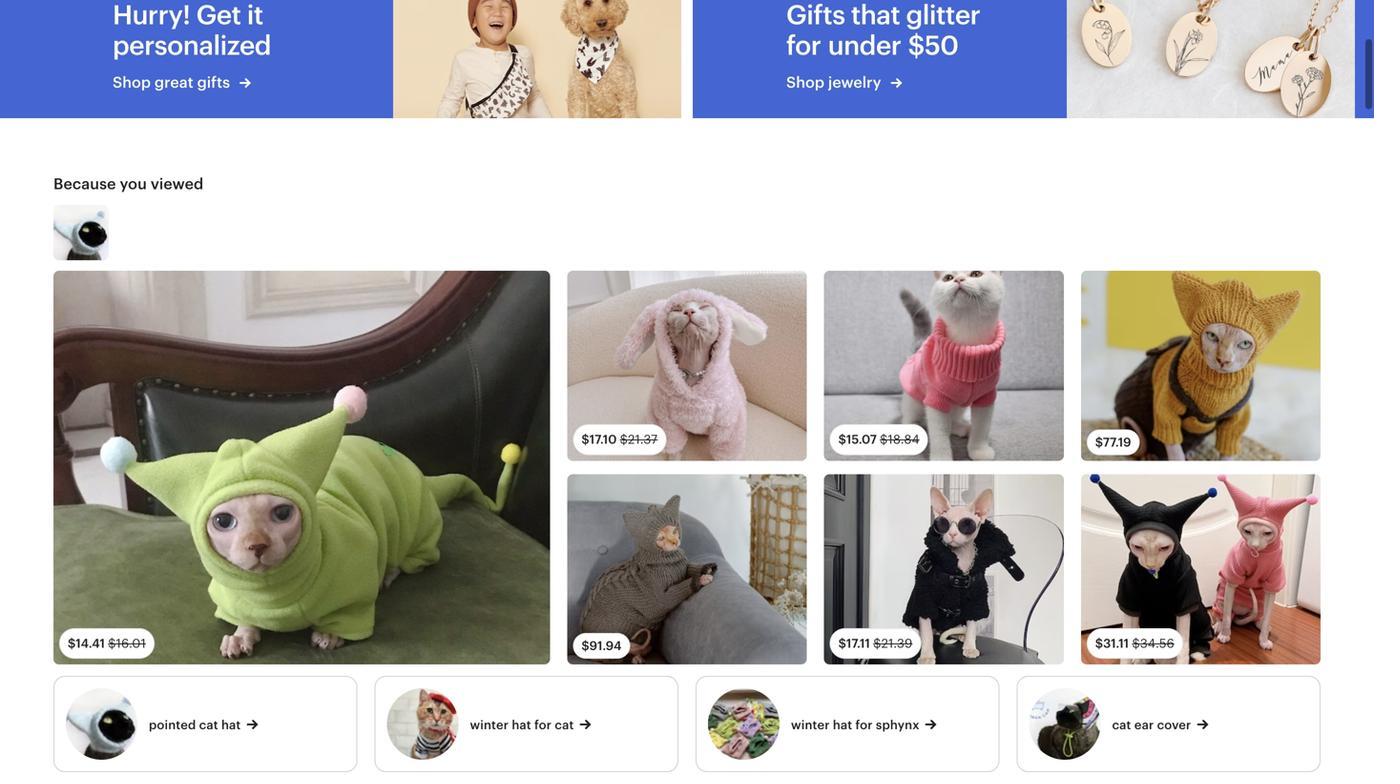 Task type: describe. For each thing, give the bounding box(es) containing it.
hurry!
[[113, 0, 190, 30]]

1 cat from the left
[[199, 719, 218, 733]]

four stainless steel oval plate necklaces shown in gold featuring personalized birth flowers and one with a custom name written in a cursive font. image
[[1067, 0, 1355, 118]]

hat for winter hat for cat
[[512, 719, 531, 733]]

17.10
[[590, 433, 617, 447]]

21.37
[[628, 433, 658, 447]]

get
[[196, 0, 241, 30]]

winter hat for sphynx
[[791, 719, 920, 733]]

for under $50
[[786, 30, 959, 61]]

14.41
[[76, 637, 105, 651]]

because you viewed
[[53, 175, 204, 193]]

furry cat hoodie sphynx cat sweater hairless cat coat devon cat clothes cute rabbit cat clothes cat winter wear image
[[567, 271, 807, 461]]

сat hat covering ears, cat pom pom hat, hand knit hat, winter hat for pet, ear warmer, funny cat accessories, pet photo prop image
[[53, 205, 109, 260]]

15.07
[[846, 433, 877, 447]]

17.11
[[846, 637, 870, 651]]

ear
[[1135, 719, 1154, 733]]

you
[[120, 175, 147, 193]]

34.56
[[1140, 637, 1175, 651]]

$ 91.94
[[582, 640, 622, 654]]

great
[[155, 74, 193, 91]]

winter for winter hat for cat
[[470, 719, 509, 733]]

glitter
[[906, 0, 980, 30]]

winter hat for cat
[[470, 719, 574, 733]]

12 colors sphynx hairless cats clothes, warm kitten hooded sweatshirt in winter,  bambino devon rex sphynx cat jumper image
[[53, 271, 550, 665]]

sphynx hairless cats clothes, warm kitten sweatshirt in winter,  bambino devon rex sphynx cat jumper image
[[1081, 475, 1321, 665]]

viewed
[[151, 175, 204, 193]]

shop great gifts link
[[113, 72, 317, 94]]

that
[[851, 0, 900, 30]]

91.94
[[589, 640, 622, 654]]

21.39
[[881, 637, 913, 651]]

77.19
[[1103, 436, 1131, 450]]

for for cat
[[534, 719, 552, 733]]

3 cat from the left
[[1112, 719, 1131, 733]]

a young boy shown wearing an alphabet printed fanny pack next to his dog wearing a neck bandana featuring the matching design. image
[[393, 0, 681, 118]]

pointed cat hat
[[149, 719, 241, 733]]

$ 17.10 $ 21.37
[[582, 433, 658, 447]]



Task type: locate. For each thing, give the bounding box(es) containing it.
sphynx
[[876, 719, 920, 733]]

for
[[534, 719, 552, 733], [856, 719, 873, 733]]

jewelry
[[828, 74, 881, 91]]

shop left great
[[113, 74, 151, 91]]

0 horizontal spatial winter
[[470, 719, 509, 733]]

3 hat from the left
[[833, 719, 853, 733]]

cat sweater and hat set sphynx cat jumpsuit hairless cat jumper and beanie set cat clothes apparel image
[[1081, 271, 1321, 461]]

$ 17.11 $ 21.39
[[838, 637, 913, 651]]

hat
[[221, 719, 241, 733], [512, 719, 531, 733], [833, 719, 853, 733]]

0 horizontal spatial hat
[[221, 719, 241, 733]]

gifts
[[197, 74, 230, 91]]

1 horizontal spatial hat
[[512, 719, 531, 733]]

pointed
[[149, 719, 196, 733]]

1 horizontal spatial winter
[[791, 719, 830, 733]]

hurry! get it personalized
[[113, 0, 271, 61]]

gifts that glitter for under $50
[[786, 0, 980, 61]]

cover
[[1157, 719, 1191, 733]]

31.11
[[1103, 637, 1129, 651]]

shop for hurry! get it personalized
[[113, 74, 151, 91]]

1 hat from the left
[[221, 719, 241, 733]]

2 horizontal spatial cat
[[1112, 719, 1131, 733]]

winter
[[470, 719, 509, 733], [791, 719, 830, 733]]

1 for from the left
[[534, 719, 552, 733]]

shop left jewelry
[[786, 74, 825, 91]]

winter for winter hat for sphynx
[[791, 719, 830, 733]]

shop
[[113, 74, 151, 91], [786, 74, 825, 91]]

1 horizontal spatial shop
[[786, 74, 825, 91]]

cat
[[199, 719, 218, 733], [555, 719, 574, 733], [1112, 719, 1131, 733]]

1 horizontal spatial for
[[856, 719, 873, 733]]

personalized
[[113, 30, 271, 61]]

sphynx cat sweater and hat set hand knit cat jumpsuit hairless cat jumper and beanie set cat clothes image
[[567, 475, 807, 665]]

cat ear cover
[[1112, 719, 1191, 733]]

2 hat from the left
[[512, 719, 531, 733]]

2 winter from the left
[[791, 719, 830, 733]]

$ 15.07 $ 18.84
[[838, 433, 920, 447]]

awesome cat coat velvet sweater for sphynx cat hairless cat clothes cozy jacket for devon cat winter wear for cat image
[[824, 475, 1064, 665]]

$
[[582, 433, 590, 447], [620, 433, 628, 447], [838, 433, 846, 447], [880, 433, 888, 447], [1095, 436, 1103, 450], [68, 637, 76, 651], [108, 637, 116, 651], [838, 637, 846, 651], [873, 637, 881, 651], [1095, 637, 1103, 651], [1132, 637, 1140, 651], [582, 640, 589, 654]]

18.84
[[888, 433, 920, 447]]

shop jewelry
[[786, 74, 885, 91]]

shop jewelry link
[[786, 72, 991, 94]]

$ 31.11 $ 34.56
[[1095, 637, 1175, 651]]

shop great gifts
[[113, 74, 234, 91]]

shop for gifts that glitter for under $50
[[786, 74, 825, 91]]

1 shop from the left
[[113, 74, 151, 91]]

2 cat from the left
[[555, 719, 574, 733]]

for for sphynx
[[856, 719, 873, 733]]

shop inside 'link'
[[113, 74, 151, 91]]

2 shop from the left
[[786, 74, 825, 91]]

16.01
[[116, 637, 146, 651]]

hat for winter hat for sphynx
[[833, 719, 853, 733]]

because
[[53, 175, 116, 193]]

winter wool cat sweater | knit cat sweater | warm cat clothes | cute cat clothing | winter cat clothing | pullover cat jumper | cat gift image
[[824, 271, 1064, 461]]

2 horizontal spatial hat
[[833, 719, 853, 733]]

it
[[247, 0, 263, 30]]

0 horizontal spatial shop
[[113, 74, 151, 91]]

0 horizontal spatial cat
[[199, 719, 218, 733]]

$ 77.19
[[1095, 436, 1131, 450]]

2 for from the left
[[856, 719, 873, 733]]

0 horizontal spatial for
[[534, 719, 552, 733]]

1 horizontal spatial cat
[[555, 719, 574, 733]]

$ 14.41 $ 16.01
[[68, 637, 146, 651]]

1 winter from the left
[[470, 719, 509, 733]]

gifts
[[786, 0, 845, 30]]



Task type: vqa. For each thing, say whether or not it's contained in the screenshot.
"viewed"
yes



